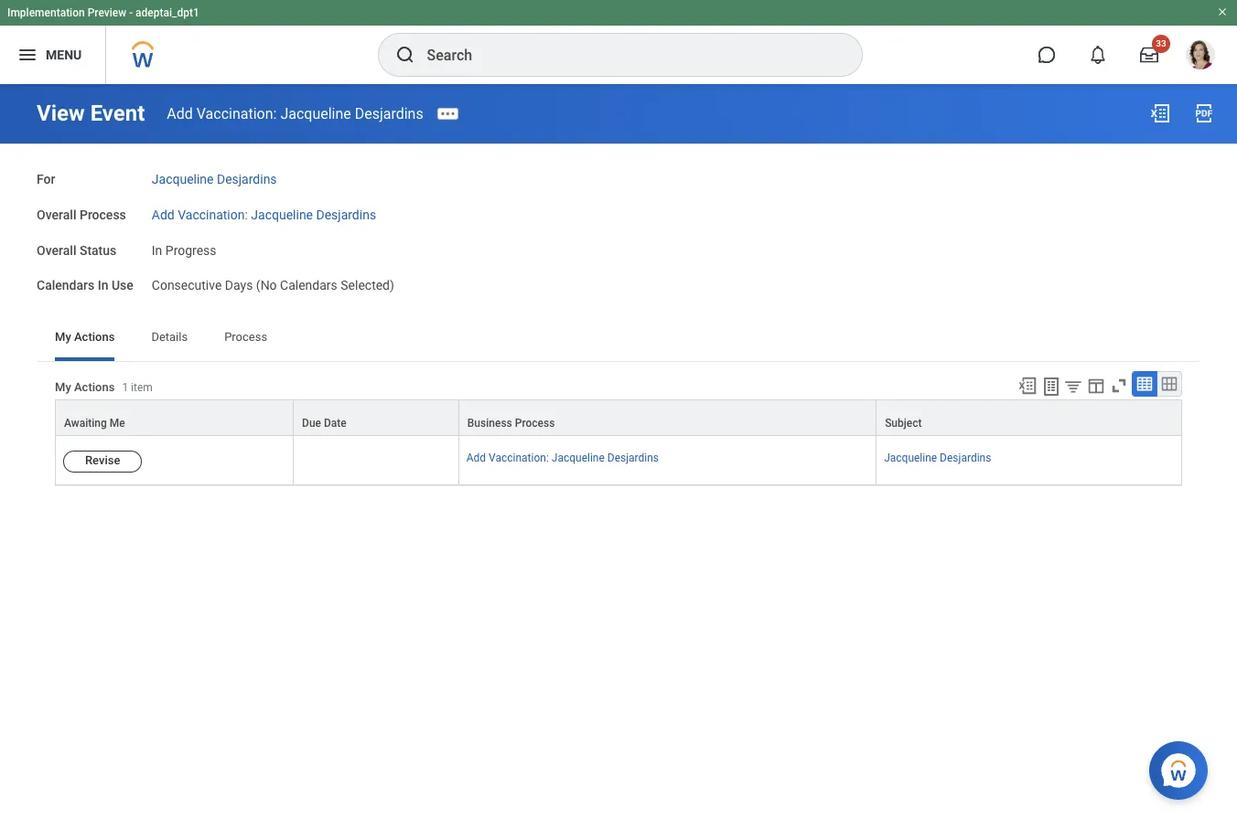Task type: locate. For each thing, give the bounding box(es) containing it.
calendars right the (no
[[280, 278, 337, 293]]

0 horizontal spatial jacqueline desjardins link
[[152, 168, 277, 187]]

1 vertical spatial export to excel image
[[1017, 376, 1038, 396]]

overall
[[37, 207, 76, 222], [37, 243, 76, 258]]

2 vertical spatial add
[[466, 452, 486, 465]]

1 vertical spatial add
[[152, 207, 175, 222]]

calendars
[[37, 278, 94, 293], [280, 278, 337, 293]]

1 vertical spatial jacqueline desjardins
[[884, 452, 991, 465]]

toolbar inside view event main content
[[1009, 371, 1182, 400]]

0 horizontal spatial calendars
[[37, 278, 94, 293]]

notifications large image
[[1089, 46, 1107, 64]]

1 vertical spatial actions
[[74, 381, 115, 395]]

progress
[[165, 243, 216, 258]]

0 horizontal spatial export to excel image
[[1017, 376, 1038, 396]]

33
[[1156, 38, 1166, 48]]

calendars in use
[[37, 278, 133, 293]]

add vaccination: jacqueline desjardins for overall process
[[152, 207, 376, 222]]

2 my from the top
[[55, 381, 71, 395]]

tab list
[[37, 318, 1200, 361]]

1 horizontal spatial jacqueline desjardins
[[884, 452, 991, 465]]

add vaccination: jacqueline desjardins link inside revise row
[[466, 452, 659, 465]]

business
[[467, 417, 512, 430]]

my actions
[[55, 330, 115, 344]]

export to excel image left export to worksheets icon at the top right
[[1017, 376, 1038, 396]]

my for my actions 1 item
[[55, 381, 71, 395]]

actions
[[74, 330, 115, 344], [74, 381, 115, 395]]

0 vertical spatial jacqueline desjardins
[[152, 172, 277, 187]]

0 vertical spatial add
[[167, 105, 193, 122]]

2 vertical spatial vaccination:
[[489, 452, 549, 465]]

subject
[[885, 417, 922, 430]]

0 vertical spatial vaccination:
[[197, 105, 277, 122]]

add vaccination: jacqueline desjardins link for event
[[167, 105, 423, 122]]

2 vertical spatial add vaccination: jacqueline desjardins
[[466, 452, 659, 465]]

1 vertical spatial process
[[224, 330, 267, 344]]

jacqueline desjardins down 'subject'
[[884, 452, 991, 465]]

me
[[110, 417, 125, 430]]

awaiting me
[[64, 417, 125, 430]]

export to excel image left view printable version (pdf) image at the right top of the page
[[1149, 102, 1171, 124]]

jacqueline desjardins link
[[152, 168, 277, 187], [884, 448, 991, 465]]

0 horizontal spatial jacqueline desjardins
[[152, 172, 277, 187]]

export to excel image
[[1149, 102, 1171, 124], [1017, 376, 1038, 396]]

1 vertical spatial jacqueline desjardins link
[[884, 448, 991, 465]]

2 calendars from the left
[[280, 278, 337, 293]]

row
[[55, 400, 1182, 437]]

process down days
[[224, 330, 267, 344]]

in left use
[[98, 278, 108, 293]]

toolbar
[[1009, 371, 1182, 400]]

preview
[[88, 6, 126, 19]]

0 vertical spatial in
[[152, 243, 162, 258]]

actions left 1
[[74, 381, 115, 395]]

due date
[[302, 417, 347, 430]]

cell
[[294, 437, 459, 486]]

jacqueline desjardins
[[152, 172, 277, 187], [884, 452, 991, 465]]

overall down for
[[37, 207, 76, 222]]

0 vertical spatial my
[[55, 330, 71, 344]]

calendars in use element
[[152, 267, 394, 295]]

my up awaiting
[[55, 381, 71, 395]]

1 vertical spatial overall
[[37, 243, 76, 258]]

add for event
[[167, 105, 193, 122]]

add vaccination: jacqueline desjardins
[[167, 105, 423, 122], [152, 207, 376, 222], [466, 452, 659, 465]]

click to view/edit grid preferences image
[[1086, 376, 1106, 396]]

add vaccination: jacqueline desjardins link
[[167, 105, 423, 122], [152, 204, 376, 222], [466, 452, 659, 465]]

1 my from the top
[[55, 330, 71, 344]]

desjardins
[[355, 105, 423, 122], [217, 172, 277, 187], [316, 207, 376, 222], [607, 452, 659, 465], [940, 452, 991, 465]]

in left "progress"
[[152, 243, 162, 258]]

revise
[[85, 454, 120, 468]]

process inside popup button
[[515, 417, 555, 430]]

overall status element
[[152, 232, 216, 259]]

add vaccination: jacqueline desjardins link for process
[[152, 204, 376, 222]]

my
[[55, 330, 71, 344], [55, 381, 71, 395]]

overall left "status"
[[37, 243, 76, 258]]

1 actions from the top
[[74, 330, 115, 344]]

in progress
[[152, 243, 216, 258]]

0 vertical spatial overall
[[37, 207, 76, 222]]

jacqueline
[[280, 105, 351, 122], [152, 172, 214, 187], [251, 207, 313, 222], [552, 452, 605, 465], [884, 452, 937, 465]]

jacqueline desjardins inside revise row
[[884, 452, 991, 465]]

jacqueline desjardins up overall status element
[[152, 172, 277, 187]]

details
[[151, 330, 188, 344]]

process
[[80, 207, 126, 222], [224, 330, 267, 344], [515, 417, 555, 430]]

0 vertical spatial add vaccination: jacqueline desjardins
[[167, 105, 423, 122]]

1 vertical spatial my
[[55, 381, 71, 395]]

2 vertical spatial process
[[515, 417, 555, 430]]

my down calendars in use
[[55, 330, 71, 344]]

process up "status"
[[80, 207, 126, 222]]

add
[[167, 105, 193, 122], [152, 207, 175, 222], [466, 452, 486, 465]]

desjardins inside "link"
[[316, 207, 376, 222]]

select to filter grid data image
[[1063, 377, 1083, 396]]

process inside "tab list"
[[224, 330, 267, 344]]

search image
[[394, 44, 416, 66]]

tab list containing my actions
[[37, 318, 1200, 361]]

consecutive
[[152, 278, 222, 293]]

export to excel image for my actions
[[1017, 376, 1038, 396]]

use
[[112, 278, 133, 293]]

for
[[37, 172, 55, 187]]

awaiting
[[64, 417, 107, 430]]

1 vertical spatial in
[[98, 278, 108, 293]]

2 vertical spatial add vaccination: jacqueline desjardins link
[[466, 452, 659, 465]]

1 horizontal spatial calendars
[[280, 278, 337, 293]]

0 horizontal spatial in
[[98, 278, 108, 293]]

2 actions from the top
[[74, 381, 115, 395]]

actions for my actions 1 item
[[74, 381, 115, 395]]

33 button
[[1129, 35, 1170, 75]]

0 vertical spatial jacqueline desjardins link
[[152, 168, 277, 187]]

view
[[37, 101, 85, 126]]

desjardins for event's add vaccination: jacqueline desjardins "link"
[[355, 105, 423, 122]]

1 horizontal spatial in
[[152, 243, 162, 258]]

2 horizontal spatial process
[[515, 417, 555, 430]]

0 vertical spatial process
[[80, 207, 126, 222]]

0 horizontal spatial process
[[80, 207, 126, 222]]

calendars down overall status
[[37, 278, 94, 293]]

1 vertical spatial add vaccination: jacqueline desjardins link
[[152, 204, 376, 222]]

1 horizontal spatial process
[[224, 330, 267, 344]]

2 overall from the top
[[37, 243, 76, 258]]

1 horizontal spatial export to excel image
[[1149, 102, 1171, 124]]

1 horizontal spatial jacqueline desjardins link
[[884, 448, 991, 465]]

vaccination:
[[197, 105, 277, 122], [178, 207, 248, 222], [489, 452, 549, 465]]

0 vertical spatial export to excel image
[[1149, 102, 1171, 124]]

process right business
[[515, 417, 555, 430]]

menu banner
[[0, 0, 1237, 84]]

1 vertical spatial vaccination:
[[178, 207, 248, 222]]

Search Workday  search field
[[427, 35, 824, 75]]

overall for overall status
[[37, 243, 76, 258]]

in
[[152, 243, 162, 258], [98, 278, 108, 293]]

1 calendars from the left
[[37, 278, 94, 293]]

days
[[225, 278, 253, 293]]

actions up my actions 1 item
[[74, 330, 115, 344]]

add up overall status element
[[152, 207, 175, 222]]

1 overall from the top
[[37, 207, 76, 222]]

due
[[302, 417, 321, 430]]

add right event
[[167, 105, 193, 122]]

0 vertical spatial add vaccination: jacqueline desjardins link
[[167, 105, 423, 122]]

0 vertical spatial actions
[[74, 330, 115, 344]]

add down business
[[466, 452, 486, 465]]

1 vertical spatial add vaccination: jacqueline desjardins
[[152, 207, 376, 222]]

jacqueline desjardins link up overall status element
[[152, 168, 277, 187]]

jacqueline desjardins link down 'subject'
[[884, 448, 991, 465]]

desjardins for process add vaccination: jacqueline desjardins "link"
[[316, 207, 376, 222]]

vaccination: inside "link"
[[178, 207, 248, 222]]



Task type: vqa. For each thing, say whether or not it's contained in the screenshot.
location icon to the top
no



Task type: describe. For each thing, give the bounding box(es) containing it.
consecutive days (no calendars selected)
[[152, 278, 394, 293]]

vaccination: inside revise row
[[489, 452, 549, 465]]

subject button
[[877, 401, 1181, 436]]

close environment banner image
[[1217, 6, 1228, 17]]

row containing awaiting me
[[55, 400, 1182, 437]]

process for business process
[[515, 417, 555, 430]]

jacqueline desjardins link inside revise row
[[884, 448, 991, 465]]

desjardins for add vaccination: jacqueline desjardins "link" inside revise row
[[607, 452, 659, 465]]

1
[[122, 382, 128, 395]]

vaccination: for process
[[178, 207, 248, 222]]

awaiting me button
[[56, 401, 293, 436]]

implementation
[[7, 6, 85, 19]]

fullscreen image
[[1109, 376, 1129, 396]]

profile logan mcneil image
[[1186, 40, 1215, 73]]

vaccination: for event
[[197, 105, 277, 122]]

inbox large image
[[1140, 46, 1158, 64]]

item
[[131, 382, 153, 395]]

selected)
[[341, 278, 394, 293]]

process for overall process
[[80, 207, 126, 222]]

overall process
[[37, 207, 126, 222]]

actions for my actions
[[74, 330, 115, 344]]

overall status
[[37, 243, 116, 258]]

status
[[80, 243, 116, 258]]

my actions 1 item
[[55, 381, 153, 395]]

add vaccination: jacqueline desjardins for view event
[[167, 105, 423, 122]]

event
[[90, 101, 145, 126]]

implementation preview -   adeptai_dpt1
[[7, 6, 199, 19]]

-
[[129, 6, 133, 19]]

in inside overall status element
[[152, 243, 162, 258]]

tab list inside view event main content
[[37, 318, 1200, 361]]

adeptai_dpt1
[[135, 6, 199, 19]]

menu
[[46, 47, 82, 62]]

menu button
[[0, 26, 105, 84]]

add for process
[[152, 207, 175, 222]]

add inside revise row
[[466, 452, 486, 465]]

table image
[[1136, 375, 1154, 393]]

export to worksheets image
[[1040, 376, 1062, 398]]

(no
[[256, 278, 277, 293]]

expand table image
[[1160, 375, 1179, 393]]

view printable version (pdf) image
[[1193, 102, 1215, 124]]

add vaccination: jacqueline desjardins inside revise row
[[466, 452, 659, 465]]

business process
[[467, 417, 555, 430]]

business process button
[[459, 401, 876, 436]]

justify image
[[16, 44, 38, 66]]

overall for overall process
[[37, 207, 76, 222]]

revise row
[[55, 437, 1182, 486]]

revise button
[[63, 451, 142, 473]]

cell inside view event main content
[[294, 437, 459, 486]]

view event main content
[[0, 84, 1237, 553]]

view event
[[37, 101, 145, 126]]

due date button
[[294, 401, 458, 436]]

export to excel image for view event
[[1149, 102, 1171, 124]]

my for my actions
[[55, 330, 71, 344]]

date
[[324, 417, 347, 430]]



